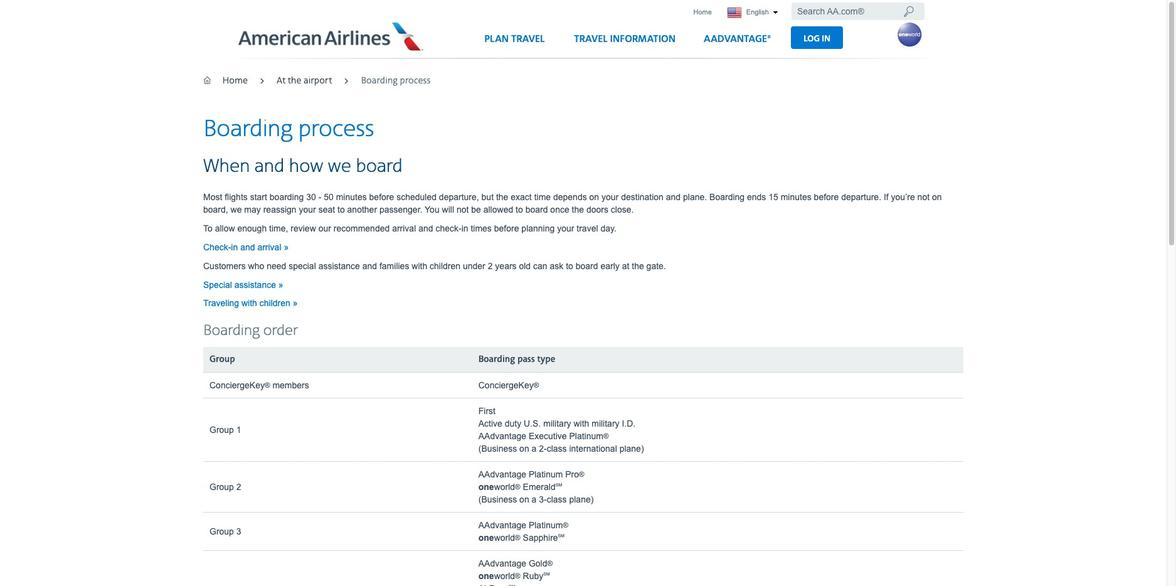 Task type: vqa. For each thing, say whether or not it's contained in the screenshot.
log
yes



Task type: describe. For each thing, give the bounding box(es) containing it.
aadvantage inside the first active duty u.s. military with military i.d. aadvantage executive platinum ® (business on a 2-class international plane)
[[479, 431, 526, 441]]

doors
[[587, 204, 609, 214]]

travel inside dropdown button
[[511, 33, 545, 45]]

first active duty u.s. military with military i.d. aadvantage executive platinum ® (business on a 2-class international plane)
[[479, 406, 644, 453]]

be
[[471, 204, 481, 214]]

class inside the first active duty u.s. military with military i.d. aadvantage executive platinum ® (business on a 2-class international plane)
[[547, 443, 567, 453]]

® inside conciergekey ®
[[534, 381, 539, 389]]

type
[[537, 354, 555, 365]]

ends
[[747, 192, 766, 202]]

times
[[471, 223, 492, 233]]

you're
[[891, 192, 915, 202]]

group 2
[[210, 482, 241, 492]]

conciergekey ® members
[[210, 380, 309, 390]]

group for group 3
[[210, 526, 234, 536]]

and down you
[[419, 223, 433, 233]]

-
[[319, 192, 321, 202]]

on up doors
[[590, 192, 599, 202]]

group 1
[[210, 425, 241, 435]]

log
[[804, 33, 820, 44]]

aadvantage platinum ® one world ® sapphire℠
[[479, 520, 568, 543]]

class inside aadvantage platinum pro ® one world ® emerald℠ (business on a 3-class plane)
[[547, 494, 567, 504]]

review
[[291, 223, 316, 233]]

® up ruby℠
[[547, 559, 553, 567]]

old
[[519, 261, 531, 271]]

aadvantage for ruby℠
[[479, 558, 526, 568]]

special assistance
[[203, 280, 278, 290]]

aadvantage for sapphire℠
[[479, 520, 526, 530]]

boarding down traveling
[[203, 322, 260, 340]]

english
[[745, 8, 771, 16]]

departure.
[[841, 192, 882, 202]]

at the airport link
[[277, 75, 332, 86]]

on right you're
[[932, 192, 942, 202]]

plane.
[[683, 192, 707, 202]]

3-
[[539, 494, 547, 504]]

check-
[[436, 223, 462, 233]]

® left ruby℠
[[515, 571, 521, 580]]

18 image
[[903, 5, 915, 18]]

boarding up when
[[203, 115, 292, 143]]

click to change language and/or country / region image
[[773, 11, 779, 15]]

customers
[[203, 261, 246, 271]]

planning
[[522, 223, 555, 233]]

0 horizontal spatial children
[[260, 298, 290, 308]]

plan travel button
[[473, 28, 556, 58]]

check-in and arrival
[[203, 242, 284, 252]]

home for at the airport link
[[222, 75, 248, 86]]

a inside the first active duty u.s. military with military i.d. aadvantage executive platinum ® (business on a 2-class international plane)
[[532, 443, 537, 453]]

who
[[248, 261, 264, 271]]

aadvantage®
[[704, 33, 771, 45]]

one inside aadvantage platinum pro ® one world ® emerald℠ (business on a 3-class plane)
[[479, 482, 494, 492]]

active
[[479, 418, 502, 428]]

to allow enough time, review our recommended arrival and check-in times before planning your travel day.
[[203, 223, 617, 233]]

how
[[289, 155, 323, 178]]

50
[[324, 192, 334, 202]]

will
[[442, 204, 454, 214]]

0 vertical spatial we
[[328, 155, 351, 178]]

enough
[[237, 223, 267, 233]]

special
[[289, 261, 316, 271]]

u.s.
[[524, 418, 541, 428]]

time,
[[269, 223, 288, 233]]

1 horizontal spatial 2
[[488, 261, 493, 271]]

airport
[[304, 75, 332, 86]]

one for aadvantage platinum
[[479, 532, 494, 543]]

you
[[425, 204, 440, 214]]

group for group
[[210, 354, 235, 365]]

in for check-in and arrival
[[231, 242, 238, 252]]

order
[[263, 322, 298, 340]]

allow
[[215, 223, 235, 233]]

pro
[[565, 469, 579, 479]]

time
[[534, 192, 551, 202]]

under
[[463, 261, 485, 271]]

boarding pass type
[[479, 354, 555, 365]]

world inside aadvantage platinum pro ® one world ® emerald℠ (business on a 3-class plane)
[[494, 482, 515, 492]]

ruby℠
[[523, 571, 550, 581]]

0 vertical spatial with
[[412, 261, 427, 271]]

on inside aadvantage platinum pro ® one world ® emerald℠ (business on a 3-class plane)
[[520, 494, 529, 504]]

check-in and arrival link
[[203, 242, 289, 252]]

2 horizontal spatial before
[[814, 192, 839, 202]]

and left families
[[362, 261, 377, 271]]

reassign
[[263, 204, 297, 214]]

3
[[236, 526, 241, 536]]

aadvantage for ®
[[479, 469, 526, 479]]

conciergekey for conciergekey ® members
[[210, 380, 265, 390]]

® left emerald℠
[[515, 482, 521, 490]]

plan travel
[[485, 33, 545, 45]]

oneworld link opens in a new window image
[[897, 22, 922, 47]]

early
[[601, 261, 620, 271]]

aadvantage® button
[[693, 28, 783, 58]]

0 horizontal spatial 2
[[236, 482, 241, 492]]

1 minutes from the left
[[336, 192, 367, 202]]

travel information button
[[563, 28, 687, 58]]

log in link
[[791, 26, 843, 49]]

ask
[[550, 261, 564, 271]]

process inside main content
[[298, 115, 374, 143]]

members
[[273, 380, 309, 390]]

home link for at the airport link
[[222, 75, 248, 86]]

0 vertical spatial not
[[918, 192, 930, 202]]

travel inside "popup button"
[[574, 33, 608, 45]]

boarding right airport
[[361, 75, 398, 86]]

0 horizontal spatial with
[[242, 298, 257, 308]]

information
[[610, 33, 676, 45]]

a inside aadvantage platinum pro ® one world ® emerald℠ (business on a 3-class plane)
[[532, 494, 537, 504]]

® up sapphire℠
[[563, 521, 568, 529]]

0 horizontal spatial to
[[338, 204, 345, 214]]

1 horizontal spatial arrival
[[392, 223, 416, 233]]

world for gold
[[494, 571, 515, 581]]

2 horizontal spatial to
[[566, 261, 573, 271]]

boarding up conciergekey ® in the bottom left of the page
[[479, 354, 515, 365]]

check-
[[203, 242, 231, 252]]

platinum for pro
[[529, 469, 563, 479]]

2 horizontal spatial your
[[602, 192, 619, 202]]

Search AA.com® search field
[[792, 3, 925, 20]]

board,
[[203, 204, 228, 214]]

flights
[[225, 192, 248, 202]]

plane) inside aadvantage platinum pro ® one world ® emerald℠ (business on a 3-class plane)
[[569, 494, 594, 504]]

2 military from the left
[[592, 418, 620, 428]]

group 3
[[210, 526, 241, 536]]

sapphire℠
[[523, 532, 565, 543]]

plan
[[485, 33, 509, 45]]

passenger.
[[380, 204, 423, 214]]

travel
[[577, 223, 598, 233]]

gold
[[529, 558, 547, 568]]

start
[[250, 192, 267, 202]]

traveling with children
[[203, 298, 293, 308]]

we inside most flights start boarding 30 - 50 minutes before scheduled departure, but the exact time depends on your destination and plane. boarding ends 15 minutes before departure. if you're not on board, we may reassign your seat to another passenger. you will not be allowed to board once the doors close.
[[231, 204, 242, 214]]

departure,
[[439, 192, 479, 202]]

at
[[622, 261, 630, 271]]

scheduled
[[397, 192, 437, 202]]

main navigation navigation
[[473, 26, 843, 58]]

customers who need special assistance and families with children under 2 years old can ask to board early at the gate.
[[203, 261, 666, 271]]

if
[[884, 192, 889, 202]]



Task type: locate. For each thing, give the bounding box(es) containing it.
2 a from the top
[[532, 494, 537, 504]]

1 horizontal spatial your
[[557, 223, 574, 233]]

your up "close."
[[602, 192, 619, 202]]

in right log
[[822, 33, 831, 44]]

0 horizontal spatial conciergekey
[[210, 380, 265, 390]]

once
[[550, 204, 570, 214]]

1 horizontal spatial conciergekey
[[479, 380, 534, 390]]

american airlines - homepage image
[[239, 22, 425, 51]]

world inside "aadvantage platinum ® one world ® sapphire℠"
[[494, 532, 515, 543]]

0 vertical spatial in
[[822, 33, 831, 44]]

plane) down i.d.
[[620, 443, 644, 453]]

travel
[[511, 33, 545, 45], [574, 33, 608, 45]]

1 horizontal spatial travel
[[574, 33, 608, 45]]

0 horizontal spatial minutes
[[336, 192, 367, 202]]

not
[[918, 192, 930, 202], [457, 204, 469, 214]]

1 vertical spatial assistance
[[235, 280, 276, 290]]

and down enough
[[240, 242, 255, 252]]

group for group 1
[[210, 425, 234, 435]]

most flights start boarding 30 - 50 minutes before scheduled departure, but the exact time depends on your destination and plane. boarding ends 15 minutes before departure. if you're not on board, we may reassign your seat to another passenger. you will not be allowed to board once the doors close.
[[203, 192, 942, 214]]

special assistance link
[[203, 280, 283, 290]]

0 vertical spatial children
[[430, 261, 461, 271]]

arrival up need
[[257, 242, 281, 252]]

group up group 3 on the left bottom
[[210, 482, 234, 492]]

with down special assistance link
[[242, 298, 257, 308]]

1 horizontal spatial we
[[328, 155, 351, 178]]

® down international
[[579, 470, 585, 478]]

30
[[306, 192, 316, 202]]

0 vertical spatial assistance
[[319, 261, 360, 271]]

0 vertical spatial one
[[479, 482, 494, 492]]

military left i.d.
[[592, 418, 620, 428]]

0 vertical spatial arrival
[[392, 223, 416, 233]]

plane)
[[620, 443, 644, 453], [569, 494, 594, 504]]

1 horizontal spatial before
[[494, 223, 519, 233]]

on
[[590, 192, 599, 202], [932, 192, 942, 202], [520, 443, 529, 453], [520, 494, 529, 504]]

1 horizontal spatial not
[[918, 192, 930, 202]]

0 vertical spatial a
[[532, 443, 537, 453]]

2 vertical spatial world
[[494, 571, 515, 581]]

international
[[569, 443, 617, 453]]

1 vertical spatial (business
[[479, 494, 517, 504]]

boarding process inside boarding process main content
[[203, 115, 374, 143]]

need
[[267, 261, 286, 271]]

boarding left ends
[[710, 192, 745, 202]]

3 group from the top
[[210, 482, 234, 492]]

1 vertical spatial your
[[299, 204, 316, 214]]

duty
[[505, 418, 522, 428]]

boarding process main content
[[203, 115, 964, 586]]

aadvantage up emerald℠
[[479, 469, 526, 479]]

in down the allow
[[231, 242, 238, 252]]

1 horizontal spatial to
[[516, 204, 523, 214]]

world for platinum
[[494, 532, 515, 543]]

at the airport
[[277, 75, 332, 86]]

0 horizontal spatial before
[[369, 192, 394, 202]]

(business up "aadvantage platinum ® one world ® sapphire℠"
[[479, 494, 517, 504]]

aadvantage platinum pro ® one world ® emerald℠ (business on a 3-class plane)
[[479, 469, 594, 504]]

1 vertical spatial process
[[298, 115, 374, 143]]

aadvantage inside aadvantage gold ® one world ® ruby℠
[[479, 558, 526, 568]]

platinum up international
[[569, 431, 604, 441]]

2 travel from the left
[[574, 33, 608, 45]]

to right seat
[[338, 204, 345, 214]]

with inside the first active duty u.s. military with military i.d. aadvantage executive platinum ® (business on a 2-class international plane)
[[574, 418, 589, 428]]

3 aadvantage from the top
[[479, 520, 526, 530]]

3 one from the top
[[479, 571, 494, 581]]

® left members
[[265, 381, 270, 389]]

0 vertical spatial home
[[694, 8, 712, 16]]

0 horizontal spatial home
[[222, 75, 248, 86]]

1 a from the top
[[532, 443, 537, 453]]

aadvantage left 'gold'
[[479, 558, 526, 568]]

aadvantage down duty
[[479, 431, 526, 441]]

aadvantage
[[479, 431, 526, 441], [479, 469, 526, 479], [479, 520, 526, 530], [479, 558, 526, 568]]

in left times
[[462, 223, 468, 233]]

before up passenger.
[[369, 192, 394, 202]]

1 aadvantage from the top
[[479, 431, 526, 441]]

® down type
[[534, 381, 539, 389]]

2 aadvantage from the top
[[479, 469, 526, 479]]

1 vertical spatial class
[[547, 494, 567, 504]]

when and how we board
[[203, 155, 403, 178]]

but
[[482, 192, 494, 202]]

1 conciergekey from the left
[[210, 380, 265, 390]]

recommended
[[334, 223, 390, 233]]

conciergekey down boarding pass type
[[479, 380, 534, 390]]

families
[[380, 261, 409, 271]]

boarding order
[[203, 322, 298, 340]]

aadvantage inside "aadvantage platinum ® one world ® sapphire℠"
[[479, 520, 526, 530]]

2 left years at the left
[[488, 261, 493, 271]]

1 horizontal spatial with
[[412, 261, 427, 271]]

one up aadvantage gold ® one world ® ruby℠
[[479, 532, 494, 543]]

® left sapphire℠
[[515, 533, 521, 541]]

destination
[[621, 192, 664, 202]]

in for log in
[[822, 33, 831, 44]]

1 group from the top
[[210, 354, 235, 365]]

0 vertical spatial your
[[602, 192, 619, 202]]

can
[[533, 261, 547, 271]]

2 class from the top
[[547, 494, 567, 504]]

minutes
[[336, 192, 367, 202], [781, 192, 812, 202]]

aadvantage gold ® one world ® ruby℠
[[479, 558, 553, 581]]

0 vertical spatial 2
[[488, 261, 493, 271]]

0 horizontal spatial travel
[[511, 33, 545, 45]]

military up the executive
[[543, 418, 571, 428]]

to
[[338, 204, 345, 214], [516, 204, 523, 214], [566, 261, 573, 271]]

to right 'ask'
[[566, 261, 573, 271]]

0 vertical spatial platinum
[[569, 431, 604, 441]]

0 vertical spatial boarding process
[[361, 75, 431, 86]]

home left at
[[222, 75, 248, 86]]

most
[[203, 192, 222, 202]]

platinum
[[569, 431, 604, 441], [529, 469, 563, 479], [529, 520, 563, 530]]

and inside most flights start boarding 30 - 50 minutes before scheduled departure, but the exact time depends on your destination and plane. boarding ends 15 minutes before departure. if you're not on board, we may reassign your seat to another passenger. you will not be allowed to board once the doors close.
[[666, 192, 681, 202]]

english link
[[721, 4, 784, 22]]

world left emerald℠
[[494, 482, 515, 492]]

0 horizontal spatial board
[[356, 155, 403, 178]]

2 vertical spatial in
[[231, 242, 238, 252]]

1 vertical spatial platinum
[[529, 469, 563, 479]]

15
[[769, 192, 779, 202]]

1 horizontal spatial children
[[430, 261, 461, 271]]

1 vertical spatial plane)
[[569, 494, 594, 504]]

one for aadvantage gold
[[479, 571, 494, 581]]

pass
[[518, 354, 535, 365]]

home up aadvantage®
[[694, 8, 712, 16]]

(business down "active"
[[479, 443, 517, 453]]

1 military from the left
[[543, 418, 571, 428]]

1 world from the top
[[494, 482, 515, 492]]

group down boarding order
[[210, 354, 235, 365]]

0 horizontal spatial in
[[231, 242, 238, 252]]

home for "english" link
[[694, 8, 712, 16]]

(business inside aadvantage platinum pro ® one world ® emerald℠ (business on a 3-class plane)
[[479, 494, 517, 504]]

board
[[356, 155, 403, 178], [526, 204, 548, 214], [576, 261, 598, 271]]

not down departure,
[[457, 204, 469, 214]]

before left departure. at right
[[814, 192, 839, 202]]

traveling
[[203, 298, 239, 308]]

world
[[494, 482, 515, 492], [494, 532, 515, 543], [494, 571, 515, 581]]

children
[[430, 261, 461, 271], [260, 298, 290, 308]]

assistance up 'traveling with children' link
[[235, 280, 276, 290]]

1 horizontal spatial process
[[400, 75, 431, 86]]

your down the once
[[557, 223, 574, 233]]

1 horizontal spatial plane)
[[620, 443, 644, 453]]

boarding
[[361, 75, 398, 86], [203, 115, 292, 143], [710, 192, 745, 202], [203, 322, 260, 340], [479, 354, 515, 365]]

®
[[265, 381, 270, 389], [534, 381, 539, 389], [604, 431, 609, 440], [579, 470, 585, 478], [515, 482, 521, 490], [563, 521, 568, 529], [515, 533, 521, 541], [547, 559, 553, 567], [515, 571, 521, 580]]

0 horizontal spatial home link
[[222, 75, 248, 86]]

3 world from the top
[[494, 571, 515, 581]]

with up international
[[574, 418, 589, 428]]

group for group 2
[[210, 482, 234, 492]]

assistance right "special" at the top of the page
[[319, 261, 360, 271]]

1 class from the top
[[547, 443, 567, 453]]

emerald℠
[[523, 482, 562, 492]]

2 vertical spatial your
[[557, 223, 574, 233]]

board left early
[[576, 261, 598, 271]]

another
[[347, 204, 377, 214]]

2 vertical spatial board
[[576, 261, 598, 271]]

and up start
[[255, 155, 284, 178]]

on inside the first active duty u.s. military with military i.d. aadvantage executive platinum ® (business on a 2-class international plane)
[[520, 443, 529, 453]]

0 horizontal spatial not
[[457, 204, 469, 214]]

one inside aadvantage gold ® one world ® ruby℠
[[479, 571, 494, 581]]

special
[[203, 280, 232, 290]]

4 aadvantage from the top
[[479, 558, 526, 568]]

1 vertical spatial not
[[457, 204, 469, 214]]

with right families
[[412, 261, 427, 271]]

military
[[543, 418, 571, 428], [592, 418, 620, 428]]

arrival down passenger.
[[392, 223, 416, 233]]

may
[[244, 204, 261, 214]]

day.
[[601, 223, 617, 233]]

platinum inside aadvantage platinum pro ® one world ® emerald℠ (business on a 3-class plane)
[[529, 469, 563, 479]]

® inside the first active duty u.s. military with military i.d. aadvantage executive platinum ® (business on a 2-class international plane)
[[604, 431, 609, 440]]

gate.
[[647, 261, 666, 271]]

platinum for ®
[[529, 520, 563, 530]]

class down emerald℠
[[547, 494, 567, 504]]

2 up '3'
[[236, 482, 241, 492]]

class
[[547, 443, 567, 453], [547, 494, 567, 504]]

4 group from the top
[[210, 526, 234, 536]]

0 vertical spatial (business
[[479, 443, 517, 453]]

® up international
[[604, 431, 609, 440]]

1 (business from the top
[[479, 443, 517, 453]]

conciergekey
[[210, 380, 265, 390], [479, 380, 534, 390]]

1 vertical spatial we
[[231, 204, 242, 214]]

boarding inside most flights start boarding 30 - 50 minutes before scheduled departure, but the exact time depends on your destination and plane. boarding ends 15 minutes before departure. if you're not on board, we may reassign your seat to another passenger. you will not be allowed to board once the doors close.
[[710, 192, 745, 202]]

1 horizontal spatial minutes
[[781, 192, 812, 202]]

2 horizontal spatial with
[[574, 418, 589, 428]]

travel left information
[[574, 33, 608, 45]]

to
[[203, 223, 213, 233]]

1 vertical spatial 2
[[236, 482, 241, 492]]

1 vertical spatial home
[[222, 75, 248, 86]]

travel right plan
[[511, 33, 545, 45]]

board down time
[[526, 204, 548, 214]]

2 horizontal spatial in
[[822, 33, 831, 44]]

0 horizontal spatial your
[[299, 204, 316, 214]]

aadvantage up sapphire℠
[[479, 520, 526, 530]]

plane) inside the first active duty u.s. military with military i.d. aadvantage executive platinum ® (business on a 2-class international plane)
[[620, 443, 644, 453]]

board up another in the top of the page
[[356, 155, 403, 178]]

our
[[319, 223, 331, 233]]

platinum inside the first active duty u.s. military with military i.d. aadvantage executive platinum ® (business on a 2-class international plane)
[[569, 431, 604, 441]]

home link for "english" link
[[690, 4, 716, 21]]

and left plane.
[[666, 192, 681, 202]]

when
[[203, 155, 250, 178]]

home link left at
[[222, 75, 248, 86]]

class down the executive
[[547, 443, 567, 453]]

a left 2-
[[532, 443, 537, 453]]

0 horizontal spatial plane)
[[569, 494, 594, 504]]

platinum inside "aadvantage platinum ® one world ® sapphire℠"
[[529, 520, 563, 530]]

aadvantage inside aadvantage platinum pro ® one world ® emerald℠ (business on a 3-class plane)
[[479, 469, 526, 479]]

depends
[[553, 192, 587, 202]]

2 (business from the top
[[479, 494, 517, 504]]

traveling with children link
[[203, 298, 298, 308]]

1 vertical spatial with
[[242, 298, 257, 308]]

2 vertical spatial one
[[479, 571, 494, 581]]

® inside conciergekey ® members
[[265, 381, 270, 389]]

first
[[479, 406, 496, 416]]

platinum up emerald℠
[[529, 469, 563, 479]]

board inside most flights start boarding 30 - 50 minutes before scheduled departure, but the exact time depends on your destination and plane. boarding ends 15 minutes before departure. if you're not on board, we may reassign your seat to another passenger. you will not be allowed to board once the doors close.
[[526, 204, 548, 214]]

0 vertical spatial world
[[494, 482, 515, 492]]

2 vertical spatial with
[[574, 418, 589, 428]]

close.
[[611, 204, 634, 214]]

2 vertical spatial platinum
[[529, 520, 563, 530]]

before down allowed
[[494, 223, 519, 233]]

2 one from the top
[[479, 532, 494, 543]]

2 group from the top
[[210, 425, 234, 435]]

one left emerald℠
[[479, 482, 494, 492]]

0 vertical spatial class
[[547, 443, 567, 453]]

0 vertical spatial board
[[356, 155, 403, 178]]

travel information
[[574, 33, 676, 45]]

1 horizontal spatial board
[[526, 204, 548, 214]]

0 horizontal spatial arrival
[[257, 242, 281, 252]]

world up aadvantage gold ® one world ® ruby℠
[[494, 532, 515, 543]]

plane) down 'pro' in the left of the page
[[569, 494, 594, 504]]

one left ruby℠
[[479, 571, 494, 581]]

i.d.
[[622, 418, 636, 428]]

we up the 50
[[328, 155, 351, 178]]

0 vertical spatial plane)
[[620, 443, 644, 453]]

world left ruby℠
[[494, 571, 515, 581]]

on left 2-
[[520, 443, 529, 453]]

1 vertical spatial arrival
[[257, 242, 281, 252]]

minutes right the 15
[[781, 192, 812, 202]]

boarding process
[[361, 75, 431, 86], [203, 115, 374, 143]]

conciergekey for conciergekey ®
[[479, 380, 534, 390]]

1 horizontal spatial home
[[694, 8, 712, 16]]

conciergekey up 1
[[210, 380, 265, 390]]

1 vertical spatial home link
[[222, 75, 248, 86]]

1 vertical spatial boarding process
[[203, 115, 374, 143]]

group left '3'
[[210, 526, 234, 536]]

1 vertical spatial board
[[526, 204, 548, 214]]

1
[[236, 425, 241, 435]]

1 travel from the left
[[511, 33, 545, 45]]

log in
[[804, 33, 831, 44]]

one inside "aadvantage platinum ® one world ® sapphire℠"
[[479, 532, 494, 543]]

1 vertical spatial children
[[260, 298, 290, 308]]

1 vertical spatial one
[[479, 532, 494, 543]]

1 one from the top
[[479, 482, 494, 492]]

a left 3-
[[532, 494, 537, 504]]

0 horizontal spatial process
[[298, 115, 374, 143]]

1 horizontal spatial assistance
[[319, 261, 360, 271]]

1 horizontal spatial military
[[592, 418, 620, 428]]

1 vertical spatial a
[[532, 494, 537, 504]]

(business inside the first active duty u.s. military with military i.d. aadvantage executive platinum ® (business on a 2-class international plane)
[[479, 443, 517, 453]]

assistance
[[319, 261, 360, 271], [235, 280, 276, 290]]

allowed
[[484, 204, 513, 214]]

1 vertical spatial world
[[494, 532, 515, 543]]

2 conciergekey from the left
[[479, 380, 534, 390]]

2 world from the top
[[494, 532, 515, 543]]

0 vertical spatial home link
[[690, 4, 716, 21]]

group left 1
[[210, 425, 234, 435]]

we down flights
[[231, 204, 242, 214]]

minutes up another in the top of the page
[[336, 192, 367, 202]]

children up order
[[260, 298, 290, 308]]

0 horizontal spatial we
[[231, 204, 242, 214]]

boarding
[[270, 192, 304, 202]]

years
[[495, 261, 517, 271]]

children left under
[[430, 261, 461, 271]]

world inside aadvantage gold ® one world ® ruby℠
[[494, 571, 515, 581]]

2 minutes from the left
[[781, 192, 812, 202]]

1 horizontal spatial in
[[462, 223, 468, 233]]

1 horizontal spatial home link
[[690, 4, 716, 21]]

1 vertical spatial in
[[462, 223, 468, 233]]

your down 30
[[299, 204, 316, 214]]

conciergekey ®
[[479, 380, 539, 390]]

to down exact in the top of the page
[[516, 204, 523, 214]]

0 vertical spatial process
[[400, 75, 431, 86]]

in inside navigation
[[822, 33, 831, 44]]

0 horizontal spatial military
[[543, 418, 571, 428]]

not right you're
[[918, 192, 930, 202]]

in
[[822, 33, 831, 44], [462, 223, 468, 233], [231, 242, 238, 252]]

executive
[[529, 431, 567, 441]]

0 horizontal spatial assistance
[[235, 280, 276, 290]]

home link up aadvantage®
[[690, 4, 716, 21]]

platinum up sapphire℠
[[529, 520, 563, 530]]

2 horizontal spatial board
[[576, 261, 598, 271]]

on left 3-
[[520, 494, 529, 504]]



